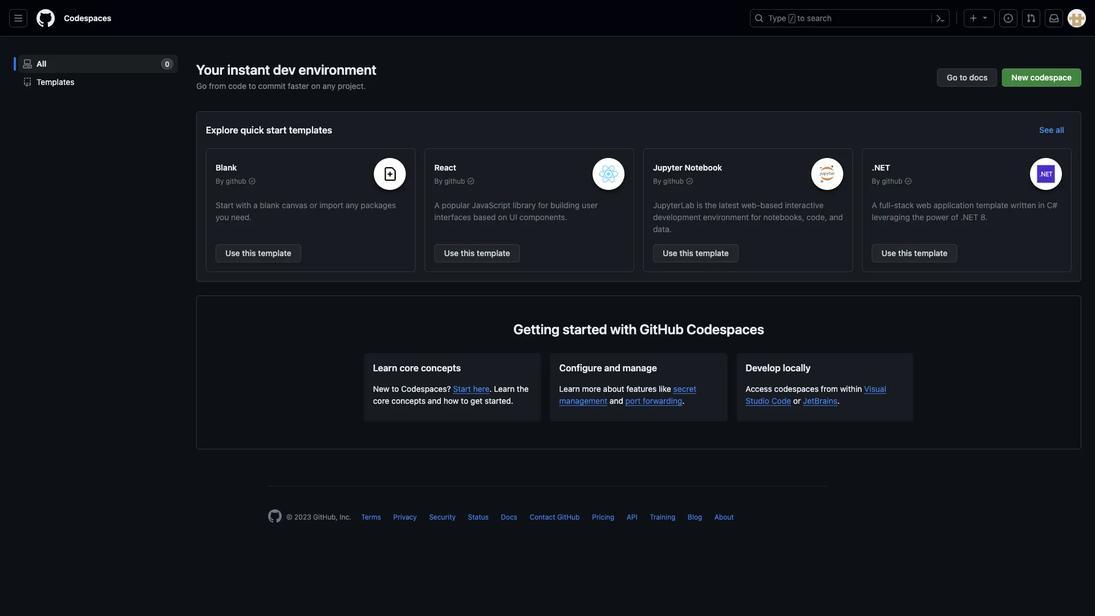 Task type: vqa. For each thing, say whether or not it's contained in the screenshot.
the rightmost changes
no



Task type: describe. For each thing, give the bounding box(es) containing it.
manage
[[623, 363, 657, 374]]

a full-stack web application template written in c# leveraging the power of .net 8.
[[872, 200, 1058, 222]]

1 vertical spatial codespaces
[[687, 321, 765, 337]]

dev
[[273, 62, 296, 78]]

need.
[[231, 212, 252, 222]]

user
[[582, 200, 598, 210]]

start inside start with a blank canvas or import any packages you need.
[[216, 200, 234, 210]]

stack
[[895, 200, 915, 210]]

this for popular
[[461, 249, 475, 258]]

use this template for stack
[[882, 249, 948, 258]]

application
[[934, 200, 974, 210]]

training link
[[650, 513, 676, 521]]

codespaces link
[[59, 9, 116, 27]]

learn inside . learn the core concepts and how to get started.
[[494, 384, 515, 394]]

instant
[[227, 62, 270, 78]]

0 vertical spatial concepts
[[421, 363, 461, 374]]

quick
[[241, 125, 264, 136]]

power
[[927, 212, 949, 222]]

type / to search
[[769, 13, 832, 23]]

1 horizontal spatial from
[[821, 384, 838, 394]]

1 vertical spatial with
[[611, 321, 637, 337]]

here
[[473, 384, 490, 394]]

homepage image
[[37, 9, 55, 27]]

go to docs link
[[938, 68, 998, 87]]

components.
[[520, 212, 568, 222]]

access codespaces from within
[[746, 384, 865, 394]]

new to codespaces? start here
[[373, 384, 490, 394]]

about
[[603, 384, 625, 394]]

docs link
[[501, 513, 518, 521]]

secret management
[[560, 384, 697, 405]]

use this template for the
[[663, 249, 729, 258]]

training
[[650, 513, 676, 521]]

file added image
[[383, 167, 397, 181]]

© 2023 github, inc.
[[286, 513, 352, 521]]

1 horizontal spatial github
[[640, 321, 684, 337]]

jupyter
[[653, 163, 683, 172]]

use for a full-stack web application template written in c# leveraging the power of .net 8.
[[882, 249, 897, 258]]

template for jupyterlab is the latest web-based interactive development environment for notebooks, code, and data.
[[696, 249, 729, 258]]

canvas
[[282, 200, 308, 210]]

visual
[[865, 384, 887, 394]]

code
[[772, 396, 792, 405]]

features
[[627, 384, 657, 394]]

in
[[1039, 200, 1045, 210]]

by for jupyter notebook
[[653, 177, 662, 185]]

react link
[[435, 163, 457, 172]]

how
[[444, 396, 459, 405]]

interactive
[[785, 200, 824, 210]]

blank link
[[216, 163, 237, 172]]

docs
[[970, 73, 988, 82]]

©
[[286, 513, 293, 521]]

pricing link
[[592, 513, 615, 521]]

codespaces image
[[23, 59, 32, 68]]

any inside your instant dev environment go from code to commit faster on any project.
[[323, 81, 336, 90]]

verified image for blank
[[249, 178, 256, 185]]

environment inside jupyterlab is the latest web-based interactive development environment for notebooks, code, and data.
[[704, 212, 749, 222]]

and down learn more about features like
[[610, 396, 624, 405]]

popular
[[442, 200, 470, 210]]

status
[[468, 513, 489, 521]]

type
[[769, 13, 787, 23]]

1 horizontal spatial start
[[453, 384, 471, 394]]

github for blank
[[226, 177, 246, 185]]

new for new codespace
[[1012, 73, 1029, 82]]

by github for blank
[[216, 177, 246, 185]]

within
[[841, 384, 863, 394]]

about
[[715, 513, 734, 521]]

code,
[[807, 212, 828, 222]]

blog
[[688, 513, 703, 521]]

learn core concepts
[[373, 363, 461, 374]]

go inside your instant dev environment go from code to commit faster on any project.
[[196, 81, 207, 90]]

issue opened image
[[1004, 14, 1014, 23]]

triangle down image
[[981, 13, 990, 22]]

explore
[[206, 125, 238, 136]]

learn for learn more about features like
[[560, 384, 580, 394]]

github for .net
[[882, 177, 903, 185]]

written
[[1011, 200, 1037, 210]]

. inside . learn the core concepts and how to get started.
[[490, 384, 492, 394]]

getting started with github codespaces
[[514, 321, 765, 337]]

about link
[[715, 513, 734, 521]]

.net image
[[1038, 165, 1055, 183]]

any inside start with a blank canvas or import any packages you need.
[[346, 200, 359, 210]]

jupyter notebook link
[[653, 163, 723, 172]]

api link
[[627, 513, 638, 521]]

for inside jupyterlab is the latest web-based interactive development environment for notebooks, code, and data.
[[751, 212, 762, 222]]

get
[[471, 396, 483, 405]]

0
[[165, 60, 170, 68]]

your instant dev environment go from code to commit faster on any project.
[[196, 62, 377, 90]]

/
[[790, 15, 794, 23]]

more
[[583, 384, 601, 394]]

port
[[626, 396, 641, 405]]

started.
[[485, 396, 514, 405]]

github for jupyter notebook
[[664, 177, 684, 185]]

0 vertical spatial .net
[[872, 163, 891, 172]]

use for a popular javascript library for building user interfaces based on ui components.
[[444, 249, 459, 258]]

import
[[320, 200, 344, 210]]

start here link
[[453, 384, 490, 394]]

8.
[[981, 212, 988, 222]]

core inside . learn the core concepts and how to get started.
[[373, 396, 390, 405]]

command palette image
[[937, 14, 946, 23]]

all
[[1056, 125, 1065, 135]]

plus image
[[970, 14, 979, 23]]

privacy link
[[394, 513, 417, 521]]

and inside . learn the core concepts and how to get started.
[[428, 396, 442, 405]]

interfaces
[[435, 212, 471, 222]]

notebook
[[685, 163, 723, 172]]

jupyter notebook image
[[820, 165, 835, 183]]

your
[[196, 62, 224, 78]]

develop locally
[[746, 363, 811, 374]]

you
[[216, 212, 229, 222]]

learn for learn core concepts
[[373, 363, 398, 374]]

this for with
[[242, 249, 256, 258]]

go to docs
[[947, 73, 988, 82]]

by github for react
[[435, 177, 465, 185]]

0 horizontal spatial codespaces
[[64, 13, 111, 23]]

inc.
[[340, 513, 352, 521]]

locally
[[783, 363, 811, 374]]

forwarding
[[643, 396, 683, 405]]

terms
[[361, 513, 381, 521]]

this for full-
[[899, 249, 913, 258]]

use this template for javascript
[[444, 249, 510, 258]]

the for jupyterlab is the latest web-based interactive development environment for notebooks, code, and data.
[[705, 200, 717, 210]]



Task type: locate. For each thing, give the bounding box(es) containing it.
0 vertical spatial on
[[311, 81, 321, 90]]

1 vertical spatial environment
[[704, 212, 749, 222]]

0 horizontal spatial learn
[[373, 363, 398, 374]]

1 verified image from the left
[[468, 178, 474, 185]]

use this template for a
[[225, 249, 292, 258]]

1 horizontal spatial environment
[[704, 212, 749, 222]]

the inside a full-stack web application template written in c# leveraging the power of .net 8.
[[913, 212, 925, 222]]

use this template down power
[[882, 249, 948, 258]]

1 horizontal spatial learn
[[494, 384, 515, 394]]

2 horizontal spatial .
[[838, 396, 840, 405]]

github up manage
[[640, 321, 684, 337]]

commit
[[258, 81, 286, 90]]

with
[[236, 200, 251, 210], [611, 321, 637, 337]]

2 github from the left
[[445, 177, 465, 185]]

template for a full-stack web application template written in c# leveraging the power of .net 8.
[[915, 249, 948, 258]]

template for start with a blank canvas or import any packages you need.
[[258, 249, 292, 258]]

develop
[[746, 363, 781, 374]]

0 horizontal spatial .net
[[872, 163, 891, 172]]

from
[[209, 81, 226, 90], [821, 384, 838, 394]]

2 vertical spatial the
[[517, 384, 529, 394]]

3 use from the left
[[663, 249, 678, 258]]

1 by from the left
[[216, 177, 224, 185]]

from up the jetbrains
[[821, 384, 838, 394]]

codespaces
[[64, 13, 111, 23], [687, 321, 765, 337]]

codespaces?
[[401, 384, 451, 394]]

docs
[[501, 513, 518, 521]]

learn more about features like
[[560, 384, 674, 394]]

1 use this template button from the left
[[216, 244, 301, 263]]

use this template down the development on the right
[[663, 249, 729, 258]]

0 vertical spatial the
[[705, 200, 717, 210]]

web-
[[742, 200, 761, 210]]

go down your
[[196, 81, 207, 90]]

a left popular
[[435, 200, 440, 210]]

1 use this template from the left
[[225, 249, 292, 258]]

.net up full-
[[872, 163, 891, 172]]

1 vertical spatial .net
[[961, 212, 979, 222]]

1 this from the left
[[242, 249, 256, 258]]

the inside . learn the core concepts and how to get started.
[[517, 384, 529, 394]]

studio
[[746, 396, 770, 405]]

template down power
[[915, 249, 948, 258]]

security
[[429, 513, 456, 521]]

use this template down interfaces
[[444, 249, 510, 258]]

core up codespaces?
[[400, 363, 419, 374]]

ui
[[510, 212, 518, 222]]

0 horizontal spatial on
[[311, 81, 321, 90]]

for inside a popular javascript library for building user interfaces based on ui components.
[[538, 200, 549, 210]]

new
[[1012, 73, 1029, 82], [373, 384, 390, 394]]

react image
[[599, 166, 619, 183]]

by github down blank link
[[216, 177, 246, 185]]

0 horizontal spatial any
[[323, 81, 336, 90]]

template down 'ui'
[[477, 249, 510, 258]]

based
[[761, 200, 783, 210], [474, 212, 496, 222]]

to right /
[[798, 13, 805, 23]]

0 horizontal spatial or
[[310, 200, 317, 210]]

a
[[435, 200, 440, 210], [872, 200, 878, 210]]

verified image
[[468, 178, 474, 185], [686, 178, 693, 185]]

concepts down codespaces?
[[392, 396, 426, 405]]

notifications image
[[1050, 14, 1059, 23]]

git pull request image
[[1027, 14, 1036, 23]]

the right is
[[705, 200, 717, 210]]

the
[[705, 200, 717, 210], [913, 212, 925, 222], [517, 384, 529, 394]]

homepage image
[[268, 510, 282, 523]]

2 verified image from the left
[[686, 178, 693, 185]]

template down is
[[696, 249, 729, 258]]

this
[[242, 249, 256, 258], [461, 249, 475, 258], [680, 249, 694, 258], [899, 249, 913, 258]]

3 use this template from the left
[[663, 249, 729, 258]]

or down codespaces
[[794, 396, 801, 405]]

api
[[627, 513, 638, 521]]

to right code at the left top of the page
[[249, 81, 256, 90]]

1 vertical spatial or
[[794, 396, 801, 405]]

by down .net link
[[872, 177, 881, 185]]

1 vertical spatial for
[[751, 212, 762, 222]]

blog link
[[688, 513, 703, 521]]

jetbrains
[[803, 396, 838, 405]]

by github for .net
[[872, 177, 903, 185]]

1 horizontal spatial or
[[794, 396, 801, 405]]

templates
[[289, 125, 332, 136]]

verified image
[[249, 178, 256, 185], [905, 178, 912, 185]]

use this template button for a
[[216, 244, 301, 263]]

to down learn core concepts
[[392, 384, 399, 394]]

library
[[513, 200, 536, 210]]

new left codespace
[[1012, 73, 1029, 82]]

jetbrains link
[[803, 396, 838, 405]]

0 vertical spatial from
[[209, 81, 226, 90]]

1 horizontal spatial the
[[705, 200, 717, 210]]

0 horizontal spatial the
[[517, 384, 529, 394]]

template down the blank
[[258, 249, 292, 258]]

3 github from the left
[[664, 177, 684, 185]]

to inside go to docs link
[[960, 73, 968, 82]]

latest
[[719, 200, 740, 210]]

all
[[37, 59, 46, 68]]

use
[[225, 249, 240, 258], [444, 249, 459, 258], [663, 249, 678, 258], [882, 249, 897, 258]]

contact github link
[[530, 513, 580, 521]]

1 horizontal spatial for
[[751, 212, 762, 222]]

learn
[[373, 363, 398, 374], [494, 384, 515, 394], [560, 384, 580, 394]]

and down new to codespaces? start here
[[428, 396, 442, 405]]

3 this from the left
[[680, 249, 694, 258]]

privacy
[[394, 513, 417, 521]]

template for a popular javascript library for building user interfaces based on ui components.
[[477, 249, 510, 258]]

2 verified image from the left
[[905, 178, 912, 185]]

to left get
[[461, 396, 469, 405]]

2 a from the left
[[872, 200, 878, 210]]

for down web- at right
[[751, 212, 762, 222]]

faster
[[288, 81, 309, 90]]

this down need.
[[242, 249, 256, 258]]

new for new to codespaces? start here
[[373, 384, 390, 394]]

by down blank link
[[216, 177, 224, 185]]

by github for jupyter notebook
[[653, 177, 684, 185]]

0 horizontal spatial go
[[196, 81, 207, 90]]

use this template button down need.
[[216, 244, 301, 263]]

template up 8.
[[977, 200, 1009, 210]]

to inside your instant dev environment go from code to commit faster on any project.
[[249, 81, 256, 90]]

github
[[640, 321, 684, 337], [558, 513, 580, 521]]

a
[[253, 200, 258, 210]]

use this template button for stack
[[872, 244, 958, 263]]

learn up started.
[[494, 384, 515, 394]]

github right contact
[[558, 513, 580, 521]]

contact github
[[530, 513, 580, 521]]

github down .net link
[[882, 177, 903, 185]]

with inside start with a blank canvas or import any packages you need.
[[236, 200, 251, 210]]

1 horizontal spatial core
[[400, 363, 419, 374]]

github,
[[313, 513, 338, 521]]

0 vertical spatial any
[[323, 81, 336, 90]]

2 use from the left
[[444, 249, 459, 258]]

to left docs
[[960, 73, 968, 82]]

1 github from the left
[[226, 177, 246, 185]]

1 a from the left
[[435, 200, 440, 210]]

1 vertical spatial the
[[913, 212, 925, 222]]

for up components.
[[538, 200, 549, 210]]

0 vertical spatial start
[[216, 200, 234, 210]]

jupyterlab
[[653, 200, 695, 210]]

0 vertical spatial environment
[[299, 62, 377, 78]]

4 this from the left
[[899, 249, 913, 258]]

1 horizontal spatial a
[[872, 200, 878, 210]]

status link
[[468, 513, 489, 521]]

see all
[[1040, 125, 1065, 135]]

verified image for .net
[[905, 178, 912, 185]]

0 vertical spatial core
[[400, 363, 419, 374]]

use down interfaces
[[444, 249, 459, 258]]

by github down jupyter
[[653, 177, 684, 185]]

1 horizontal spatial .net
[[961, 212, 979, 222]]

a for a full-stack web application template written in c# leveraging the power of .net 8.
[[872, 200, 878, 210]]

codespaces up develop
[[687, 321, 765, 337]]

and up about
[[605, 363, 621, 374]]

0 horizontal spatial for
[[538, 200, 549, 210]]

0 horizontal spatial core
[[373, 396, 390, 405]]

building
[[551, 200, 580, 210]]

by github down .net link
[[872, 177, 903, 185]]

use this template button for the
[[653, 244, 739, 263]]

by for .net
[[872, 177, 881, 185]]

use this template button down power
[[872, 244, 958, 263]]

2 by from the left
[[435, 177, 443, 185]]

1 horizontal spatial codespaces
[[687, 321, 765, 337]]

2 horizontal spatial learn
[[560, 384, 580, 394]]

1 vertical spatial start
[[453, 384, 471, 394]]

1 horizontal spatial with
[[611, 321, 637, 337]]

1 vertical spatial core
[[373, 396, 390, 405]]

1 horizontal spatial new
[[1012, 73, 1029, 82]]

github down react
[[445, 177, 465, 185]]

1 vertical spatial concepts
[[392, 396, 426, 405]]

1 horizontal spatial .
[[683, 396, 685, 405]]

blank
[[260, 200, 280, 210]]

use down need.
[[225, 249, 240, 258]]

with left a
[[236, 200, 251, 210]]

use this template button down the development on the right
[[653, 244, 739, 263]]

3 by from the left
[[653, 177, 662, 185]]

start up you
[[216, 200, 234, 210]]

template
[[977, 200, 1009, 210], [258, 249, 292, 258], [477, 249, 510, 258], [696, 249, 729, 258], [915, 249, 948, 258]]

4 github from the left
[[882, 177, 903, 185]]

environment inside your instant dev environment go from code to commit faster on any project.
[[299, 62, 377, 78]]

by github
[[216, 177, 246, 185], [435, 177, 465, 185], [653, 177, 684, 185], [872, 177, 903, 185]]

a left full-
[[872, 200, 878, 210]]

template inside a full-stack web application template written in c# leveraging the power of .net 8.
[[977, 200, 1009, 210]]

this down leveraging
[[899, 249, 913, 258]]

github
[[226, 177, 246, 185], [445, 177, 465, 185], [664, 177, 684, 185], [882, 177, 903, 185]]

1 by github from the left
[[216, 177, 246, 185]]

. learn the core concepts and how to get started.
[[373, 384, 529, 405]]

core down learn core concepts
[[373, 396, 390, 405]]

use down data.
[[663, 249, 678, 258]]

1 horizontal spatial on
[[498, 212, 508, 222]]

use this template button for javascript
[[435, 244, 520, 263]]

from down your
[[209, 81, 226, 90]]

1 vertical spatial on
[[498, 212, 508, 222]]

jupyter notebook
[[653, 163, 723, 172]]

environment
[[299, 62, 377, 78], [704, 212, 749, 222]]

.net link
[[872, 163, 891, 172]]

and
[[830, 212, 844, 222], [605, 363, 621, 374], [428, 396, 442, 405], [610, 396, 624, 405]]

4 by github from the left
[[872, 177, 903, 185]]

templates link
[[18, 73, 178, 91]]

3 use this template button from the left
[[653, 244, 739, 263]]

this down the development on the right
[[680, 249, 694, 258]]

concepts
[[421, 363, 461, 374], [392, 396, 426, 405]]

use this template button down interfaces
[[435, 244, 520, 263]]

by down react link
[[435, 177, 443, 185]]

and inside jupyterlab is the latest web-based interactive development environment for notebooks, code, and data.
[[830, 212, 844, 222]]

use down leveraging
[[882, 249, 897, 258]]

on inside a popular javascript library for building user interfaces based on ui components.
[[498, 212, 508, 222]]

0 vertical spatial with
[[236, 200, 251, 210]]

start with a blank canvas or import any packages you need.
[[216, 200, 396, 222]]

go left docs
[[947, 73, 958, 82]]

concepts inside . learn the core concepts and how to get started.
[[392, 396, 426, 405]]

github for react
[[445, 177, 465, 185]]

0 horizontal spatial a
[[435, 200, 440, 210]]

by for react
[[435, 177, 443, 185]]

verified image up stack in the top right of the page
[[905, 178, 912, 185]]

or left the import
[[310, 200, 317, 210]]

2 use this template button from the left
[[435, 244, 520, 263]]

learn up management
[[560, 384, 580, 394]]

2 this from the left
[[461, 249, 475, 258]]

1 horizontal spatial go
[[947, 73, 958, 82]]

0 horizontal spatial environment
[[299, 62, 377, 78]]

started
[[563, 321, 608, 337]]

1 horizontal spatial verified image
[[905, 178, 912, 185]]

based inside a popular javascript library for building user interfaces based on ui components.
[[474, 212, 496, 222]]

4 by from the left
[[872, 177, 881, 185]]

the down web
[[913, 212, 925, 222]]

learn up new to codespaces? start here
[[373, 363, 398, 374]]

on left 'ui'
[[498, 212, 508, 222]]

.net inside a full-stack web application template written in c# leveraging the power of .net 8.
[[961, 212, 979, 222]]

2 by github from the left
[[435, 177, 465, 185]]

1 vertical spatial from
[[821, 384, 838, 394]]

any left project.
[[323, 81, 336, 90]]

based inside jupyterlab is the latest web-based interactive development environment for notebooks, code, and data.
[[761, 200, 783, 210]]

notebooks,
[[764, 212, 805, 222]]

a inside a full-stack web application template written in c# leveraging the power of .net 8.
[[872, 200, 878, 210]]

management
[[560, 396, 608, 405]]

4 use this template from the left
[[882, 249, 948, 258]]

web
[[917, 200, 932, 210]]

4 use from the left
[[882, 249, 897, 258]]

0 horizontal spatial verified image
[[468, 178, 474, 185]]

0 vertical spatial or
[[310, 200, 317, 210]]

with right started
[[611, 321, 637, 337]]

.
[[490, 384, 492, 394], [683, 396, 685, 405], [838, 396, 840, 405]]

by github down react
[[435, 177, 465, 185]]

a for a popular javascript library for building user interfaces based on ui components.
[[435, 200, 440, 210]]

configure and manage
[[560, 363, 657, 374]]

github down blank link
[[226, 177, 246, 185]]

access
[[746, 384, 773, 394]]

0 vertical spatial based
[[761, 200, 783, 210]]

0 vertical spatial new
[[1012, 73, 1029, 82]]

the inside jupyterlab is the latest web-based interactive development environment for notebooks, code, and data.
[[705, 200, 717, 210]]

the right here
[[517, 384, 529, 394]]

environment up project.
[[299, 62, 377, 78]]

any right the import
[[346, 200, 359, 210]]

verified image up popular
[[468, 178, 474, 185]]

is
[[697, 200, 703, 210]]

.net left 8.
[[961, 212, 979, 222]]

by for blank
[[216, 177, 224, 185]]

0 vertical spatial for
[[538, 200, 549, 210]]

2 use this template from the left
[[444, 249, 510, 258]]

security link
[[429, 513, 456, 521]]

2023
[[295, 513, 311, 521]]

use this template
[[225, 249, 292, 258], [444, 249, 510, 258], [663, 249, 729, 258], [882, 249, 948, 258]]

github down jupyter
[[664, 177, 684, 185]]

verified image up a
[[249, 178, 256, 185]]

this for is
[[680, 249, 694, 258]]

configure
[[560, 363, 602, 374]]

0 vertical spatial github
[[640, 321, 684, 337]]

see
[[1040, 125, 1054, 135]]

and right code,
[[830, 212, 844, 222]]

1 horizontal spatial any
[[346, 200, 359, 210]]

0 horizontal spatial verified image
[[249, 178, 256, 185]]

1 vertical spatial new
[[373, 384, 390, 394]]

verified image for popular
[[468, 178, 474, 185]]

1 horizontal spatial verified image
[[686, 178, 693, 185]]

1 horizontal spatial based
[[761, 200, 783, 210]]

concepts up new to codespaces? start here
[[421, 363, 461, 374]]

the for . learn the core concepts and how to get started.
[[517, 384, 529, 394]]

0 horizontal spatial from
[[209, 81, 226, 90]]

0 vertical spatial codespaces
[[64, 13, 111, 23]]

on right the faster
[[311, 81, 321, 90]]

by down jupyter
[[653, 177, 662, 185]]

from inside your instant dev environment go from code to commit faster on any project.
[[209, 81, 226, 90]]

core
[[400, 363, 419, 374], [373, 396, 390, 405]]

to inside . learn the core concepts and how to get started.
[[461, 396, 469, 405]]

0 horizontal spatial start
[[216, 200, 234, 210]]

search
[[807, 13, 832, 23]]

this down interfaces
[[461, 249, 475, 258]]

0 horizontal spatial with
[[236, 200, 251, 210]]

based up notebooks,
[[761, 200, 783, 210]]

repo template image
[[23, 78, 32, 87]]

use for start with a blank canvas or import any packages you need.
[[225, 249, 240, 258]]

start up how
[[453, 384, 471, 394]]

development
[[653, 212, 701, 222]]

of
[[952, 212, 959, 222]]

see all link
[[1033, 121, 1072, 139]]

2 horizontal spatial the
[[913, 212, 925, 222]]

0 horizontal spatial new
[[373, 384, 390, 394]]

javascript
[[472, 200, 511, 210]]

3 by github from the left
[[653, 177, 684, 185]]

port forwarding link
[[626, 396, 683, 405]]

0 horizontal spatial github
[[558, 513, 580, 521]]

new down learn core concepts
[[373, 384, 390, 394]]

1 vertical spatial github
[[558, 513, 580, 521]]

templates
[[37, 77, 74, 87]]

contact
[[530, 513, 556, 521]]

on inside your instant dev environment go from code to commit faster on any project.
[[311, 81, 321, 90]]

verified image for is
[[686, 178, 693, 185]]

a inside a popular javascript library for building user interfaces based on ui components.
[[435, 200, 440, 210]]

verified image down 'jupyter notebook'
[[686, 178, 693, 185]]

1 verified image from the left
[[249, 178, 256, 185]]

0 horizontal spatial based
[[474, 212, 496, 222]]

codespaces right homepage icon
[[64, 13, 111, 23]]

use this template down need.
[[225, 249, 292, 258]]

1 vertical spatial any
[[346, 200, 359, 210]]

codespace
[[1031, 73, 1072, 82]]

based down javascript
[[474, 212, 496, 222]]

go inside go to docs link
[[947, 73, 958, 82]]

1 vertical spatial based
[[474, 212, 496, 222]]

or inside start with a blank canvas or import any packages you need.
[[310, 200, 317, 210]]

0 horizontal spatial .
[[490, 384, 492, 394]]

codespaces
[[775, 384, 819, 394]]

use for jupyterlab is the latest web-based interactive development environment for notebooks, code, and data.
[[663, 249, 678, 258]]

4 use this template button from the left
[[872, 244, 958, 263]]

environment down latest
[[704, 212, 749, 222]]

secret management link
[[560, 384, 697, 405]]

1 use from the left
[[225, 249, 240, 258]]



